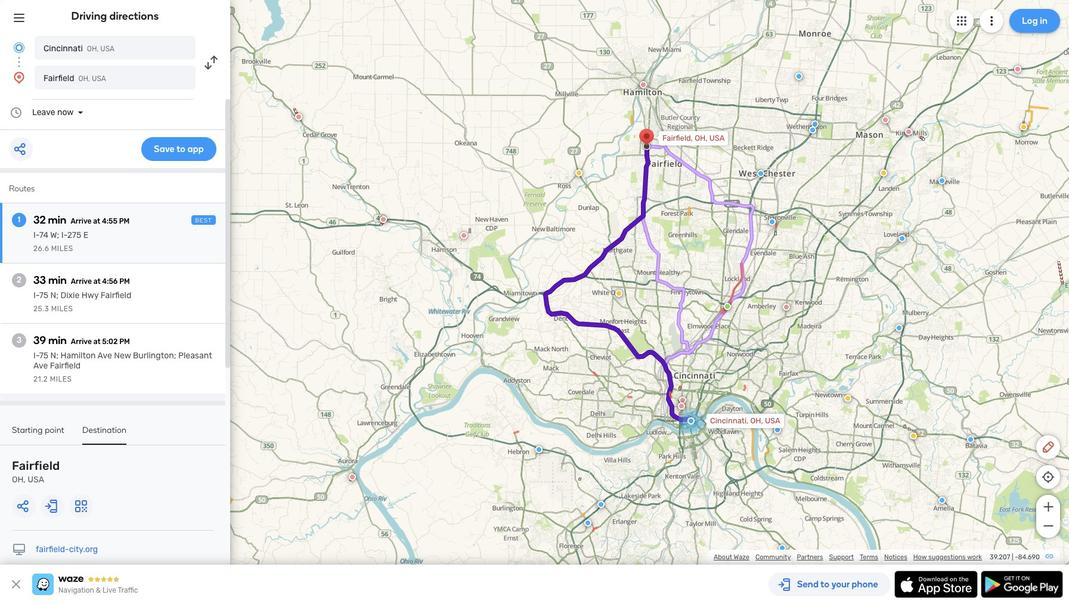 Task type: describe. For each thing, give the bounding box(es) containing it.
link image
[[1045, 552, 1054, 561]]

0 vertical spatial fairfield oh, usa
[[44, 73, 106, 83]]

community link
[[756, 553, 791, 561]]

5:02
[[102, 338, 118, 346]]

26.6
[[33, 245, 49, 253]]

cincinnati
[[44, 44, 83, 54]]

33 min arrive at 4:56 pm
[[33, 274, 130, 287]]

starting
[[12, 425, 43, 435]]

new
[[114, 351, 131, 361]]

oh, right fairfield,
[[695, 134, 708, 143]]

74
[[39, 230, 48, 240]]

i- for 33 min
[[33, 290, 39, 301]]

terms
[[860, 553, 879, 561]]

fairfield down cincinnati
[[44, 73, 74, 83]]

pencil image
[[1041, 440, 1056, 454]]

starting point button
[[12, 425, 64, 444]]

i-74 w; i-275 e 26.6 miles
[[33, 230, 88, 253]]

cincinnati,
[[710, 416, 749, 425]]

min for 33 min
[[48, 274, 67, 287]]

84.690
[[1018, 553, 1040, 561]]

oh, down starting point button
[[12, 475, 26, 485]]

pm for 33 min
[[119, 277, 130, 286]]

39.207 | -84.690
[[990, 553, 1040, 561]]

33
[[33, 274, 46, 287]]

e
[[83, 230, 88, 240]]

|
[[1012, 553, 1014, 561]]

at for 33 min
[[93, 277, 101, 286]]

leave
[[32, 107, 55, 117]]

routes
[[9, 184, 35, 194]]

fairfield inside i-75 n; hamilton ave new burlington; pleasant ave fairfield 21.2 miles
[[50, 361, 81, 371]]

pm for 39 min
[[119, 338, 130, 346]]

cincinnati oh, usa
[[44, 44, 115, 54]]

navigation
[[58, 586, 94, 595]]

3
[[17, 335, 22, 345]]

hwy
[[82, 290, 99, 301]]

traffic
[[118, 586, 138, 595]]

4:56
[[102, 277, 118, 286]]

32 min arrive at 4:55 pm
[[33, 214, 130, 227]]

usa right cincinnati,
[[765, 416, 781, 425]]

32
[[33, 214, 46, 227]]

computer image
[[12, 543, 26, 557]]

pm for 32 min
[[119, 217, 130, 225]]

dixie
[[61, 290, 80, 301]]

leave now
[[32, 107, 74, 117]]

partners link
[[797, 553, 823, 561]]

burlington;
[[133, 351, 176, 361]]

suggestions
[[929, 553, 966, 561]]

1
[[18, 215, 20, 225]]

fairfield-city.org link
[[36, 545, 98, 555]]

driving directions
[[71, 10, 159, 23]]

location image
[[12, 70, 26, 85]]

&
[[96, 586, 101, 595]]

39
[[33, 334, 46, 347]]

at for 32 min
[[93, 217, 100, 225]]

support
[[829, 553, 854, 561]]

i- for 32 min
[[33, 230, 39, 240]]

2
[[17, 275, 21, 285]]

21.2
[[33, 375, 48, 383]]

pleasant
[[178, 351, 212, 361]]

arrive for 32 min
[[71, 217, 92, 225]]

about waze community partners support terms notices how suggestions work
[[714, 553, 982, 561]]

0 horizontal spatial ave
[[33, 361, 48, 371]]

min for 39 min
[[48, 334, 67, 347]]

partners
[[797, 553, 823, 561]]

fairfield down starting point button
[[12, 459, 60, 473]]

best
[[195, 217, 212, 224]]

0 horizontal spatial hazard image
[[615, 290, 623, 297]]

at for 39 min
[[93, 338, 101, 346]]

39 min arrive at 5:02 pm
[[33, 334, 130, 347]]

arrive for 39 min
[[71, 338, 92, 346]]

75 for 39
[[39, 351, 48, 361]]



Task type: locate. For each thing, give the bounding box(es) containing it.
hazard image
[[576, 169, 583, 177], [880, 169, 887, 177], [845, 395, 852, 402]]

miles right 21.2
[[50, 375, 72, 383]]

pm right 4:56
[[119, 277, 130, 286]]

destination button
[[82, 425, 127, 445]]

current location image
[[12, 41, 26, 55]]

fairfield down 4:56
[[101, 290, 131, 301]]

arrive inside 33 min arrive at 4:56 pm
[[71, 277, 92, 286]]

support link
[[829, 553, 854, 561]]

min right 39 on the left of the page
[[48, 334, 67, 347]]

road closed image
[[1014, 66, 1022, 73], [380, 216, 387, 223], [460, 232, 468, 239], [678, 403, 685, 410]]

arrive up hamilton
[[71, 338, 92, 346]]

police image
[[796, 73, 803, 80], [812, 120, 819, 128], [809, 126, 816, 134], [896, 324, 903, 332], [967, 436, 975, 443], [536, 446, 543, 453], [598, 501, 605, 508], [584, 519, 592, 527]]

2 horizontal spatial hazard image
[[880, 169, 887, 177]]

1 horizontal spatial hazard image
[[910, 432, 917, 440]]

i- up "26.6" on the left of page
[[33, 230, 39, 240]]

3 arrive from the top
[[71, 338, 92, 346]]

clock image
[[9, 106, 23, 120]]

i-75 n; hamilton ave new burlington; pleasant ave fairfield 21.2 miles
[[33, 351, 212, 383]]

about waze link
[[714, 553, 750, 561]]

1 vertical spatial fairfield oh, usa
[[12, 459, 60, 485]]

i- inside i-75 n; hamilton ave new burlington; pleasant ave fairfield 21.2 miles
[[33, 351, 39, 361]]

1 vertical spatial arrive
[[71, 277, 92, 286]]

arrive inside 32 min arrive at 4:55 pm
[[71, 217, 92, 225]]

cincinnati, oh, usa
[[710, 416, 781, 425]]

at left 4:55
[[93, 217, 100, 225]]

1 n; from the top
[[50, 290, 59, 301]]

0 vertical spatial at
[[93, 217, 100, 225]]

i- down 39 on the left of the page
[[33, 351, 39, 361]]

0 vertical spatial 75
[[39, 290, 48, 301]]

city.org
[[69, 545, 98, 555]]

destination
[[82, 425, 127, 435]]

miles for 33 min
[[51, 305, 73, 313]]

2 75 from the top
[[39, 351, 48, 361]]

min
[[48, 214, 66, 227], [48, 274, 67, 287], [48, 334, 67, 347]]

ave down '5:02'
[[98, 351, 112, 361]]

75 up 25.3
[[39, 290, 48, 301]]

fairfield oh, usa
[[44, 73, 106, 83], [12, 459, 60, 485]]

2 vertical spatial miles
[[50, 375, 72, 383]]

ave
[[98, 351, 112, 361], [33, 361, 48, 371]]

arrive up hwy
[[71, 277, 92, 286]]

usa right fairfield,
[[709, 134, 725, 143]]

miles inside i-74 w; i-275 e 26.6 miles
[[51, 245, 73, 253]]

2 vertical spatial pm
[[119, 338, 130, 346]]

3 at from the top
[[93, 338, 101, 346]]

miles inside i-75 n; hamilton ave new burlington; pleasant ave fairfield 21.2 miles
[[50, 375, 72, 383]]

i-
[[33, 230, 39, 240], [61, 230, 67, 240], [33, 290, 39, 301], [33, 351, 39, 361]]

min for 32 min
[[48, 214, 66, 227]]

usa down driving directions
[[100, 45, 115, 53]]

1 vertical spatial min
[[48, 274, 67, 287]]

n; inside i-75 n; hamilton ave new burlington; pleasant ave fairfield 21.2 miles
[[50, 351, 59, 361]]

police image
[[757, 170, 765, 177], [939, 177, 946, 184], [769, 218, 776, 225], [899, 235, 906, 242], [774, 426, 781, 434], [939, 497, 946, 504], [779, 545, 786, 552]]

driving
[[71, 10, 107, 23]]

1 horizontal spatial hazard image
[[845, 395, 852, 402]]

point
[[45, 425, 64, 435]]

x image
[[9, 577, 23, 592]]

fairfield-
[[36, 545, 69, 555]]

n; inside i-75 n; dixie hwy fairfield 25.3 miles
[[50, 290, 59, 301]]

fairfield oh, usa down cincinnati oh, usa
[[44, 73, 106, 83]]

waze
[[734, 553, 750, 561]]

at inside 39 min arrive at 5:02 pm
[[93, 338, 101, 346]]

fairfield down 39 min arrive at 5:02 pm
[[50, 361, 81, 371]]

-
[[1015, 553, 1018, 561]]

2 n; from the top
[[50, 351, 59, 361]]

oh, right cincinnati,
[[751, 416, 763, 425]]

pm
[[119, 217, 130, 225], [119, 277, 130, 286], [119, 338, 130, 346]]

2 vertical spatial arrive
[[71, 338, 92, 346]]

arrive
[[71, 217, 92, 225], [71, 277, 92, 286], [71, 338, 92, 346]]

n; left hamilton
[[50, 351, 59, 361]]

2 vertical spatial min
[[48, 334, 67, 347]]

oh, right cincinnati
[[87, 45, 99, 53]]

fairfield
[[44, 73, 74, 83], [101, 290, 131, 301], [50, 361, 81, 371], [12, 459, 60, 473]]

1 vertical spatial at
[[93, 277, 101, 286]]

road closed image
[[640, 81, 647, 88], [295, 113, 302, 120], [882, 116, 889, 123], [905, 128, 912, 135], [783, 304, 790, 311], [679, 397, 686, 404], [349, 474, 356, 481]]

0 vertical spatial pm
[[119, 217, 130, 225]]

hamilton
[[61, 351, 96, 361]]

usa inside cincinnati oh, usa
[[100, 45, 115, 53]]

usa down cincinnati oh, usa
[[92, 75, 106, 83]]

notices
[[884, 553, 908, 561]]

pm inside 33 min arrive at 4:56 pm
[[119, 277, 130, 286]]

fairfield, oh, usa
[[663, 134, 725, 143]]

4:55
[[102, 217, 117, 225]]

at inside 33 min arrive at 4:56 pm
[[93, 277, 101, 286]]

fairfield inside i-75 n; dixie hwy fairfield 25.3 miles
[[101, 290, 131, 301]]

39.207
[[990, 553, 1010, 561]]

directions
[[109, 10, 159, 23]]

starting point
[[12, 425, 64, 435]]

hazard image
[[1020, 123, 1028, 131], [615, 290, 623, 297], [910, 432, 917, 440]]

75 inside i-75 n; hamilton ave new burlington; pleasant ave fairfield 21.2 miles
[[39, 351, 48, 361]]

i- right w; on the top of the page
[[61, 230, 67, 240]]

1 vertical spatial n;
[[50, 351, 59, 361]]

n; for 39
[[50, 351, 59, 361]]

25.3
[[33, 305, 49, 313]]

1 75 from the top
[[39, 290, 48, 301]]

75
[[39, 290, 48, 301], [39, 351, 48, 361]]

0 horizontal spatial hazard image
[[576, 169, 583, 177]]

zoom in image
[[1041, 500, 1056, 514]]

0 vertical spatial miles
[[51, 245, 73, 253]]

1 vertical spatial hazard image
[[615, 290, 623, 297]]

navigation & live traffic
[[58, 586, 138, 595]]

2 horizontal spatial hazard image
[[1020, 123, 1028, 131]]

usa down starting point button
[[28, 475, 44, 485]]

0 vertical spatial arrive
[[71, 217, 92, 225]]

oh,
[[87, 45, 99, 53], [78, 75, 90, 83], [695, 134, 708, 143], [751, 416, 763, 425], [12, 475, 26, 485]]

1 vertical spatial miles
[[51, 305, 73, 313]]

at inside 32 min arrive at 4:55 pm
[[93, 217, 100, 225]]

about
[[714, 553, 732, 561]]

miles for 32 min
[[51, 245, 73, 253]]

75 for 33
[[39, 290, 48, 301]]

how
[[914, 553, 927, 561]]

w;
[[50, 230, 59, 240]]

pm right 4:55
[[119, 217, 130, 225]]

i-75 n; dixie hwy fairfield 25.3 miles
[[33, 290, 131, 313]]

275
[[67, 230, 81, 240]]

oh, inside cincinnati oh, usa
[[87, 45, 99, 53]]

i- up 25.3
[[33, 290, 39, 301]]

miles down dixie
[[51, 305, 73, 313]]

at left 4:56
[[93, 277, 101, 286]]

1 at from the top
[[93, 217, 100, 225]]

75 inside i-75 n; dixie hwy fairfield 25.3 miles
[[39, 290, 48, 301]]

at left '5:02'
[[93, 338, 101, 346]]

1 horizontal spatial ave
[[98, 351, 112, 361]]

min up w; on the top of the page
[[48, 214, 66, 227]]

now
[[57, 107, 74, 117]]

75 down 39 on the left of the page
[[39, 351, 48, 361]]

pm inside 32 min arrive at 4:55 pm
[[119, 217, 130, 225]]

1 arrive from the top
[[71, 217, 92, 225]]

0 vertical spatial min
[[48, 214, 66, 227]]

notices link
[[884, 553, 908, 561]]

1 vertical spatial pm
[[119, 277, 130, 286]]

i- inside i-75 n; dixie hwy fairfield 25.3 miles
[[33, 290, 39, 301]]

ave up 21.2
[[33, 361, 48, 371]]

n; for 33
[[50, 290, 59, 301]]

chit chat image
[[724, 303, 731, 310]]

usa
[[100, 45, 115, 53], [92, 75, 106, 83], [709, 134, 725, 143], [765, 416, 781, 425], [28, 475, 44, 485]]

fairfield-city.org
[[36, 545, 98, 555]]

arrive for 33 min
[[71, 277, 92, 286]]

terms link
[[860, 553, 879, 561]]

2 arrive from the top
[[71, 277, 92, 286]]

fairfield,
[[663, 134, 693, 143]]

zoom out image
[[1041, 519, 1056, 533]]

2 at from the top
[[93, 277, 101, 286]]

miles inside i-75 n; dixie hwy fairfield 25.3 miles
[[51, 305, 73, 313]]

pm up new
[[119, 338, 130, 346]]

community
[[756, 553, 791, 561]]

1 vertical spatial 75
[[39, 351, 48, 361]]

2 vertical spatial hazard image
[[910, 432, 917, 440]]

0 vertical spatial n;
[[50, 290, 59, 301]]

live
[[103, 586, 116, 595]]

how suggestions work link
[[914, 553, 982, 561]]

pm inside 39 min arrive at 5:02 pm
[[119, 338, 130, 346]]

min right the 33
[[48, 274, 67, 287]]

n;
[[50, 290, 59, 301], [50, 351, 59, 361]]

2 vertical spatial at
[[93, 338, 101, 346]]

fairfield oh, usa down starting point button
[[12, 459, 60, 485]]

work
[[967, 553, 982, 561]]

i- for 39 min
[[33, 351, 39, 361]]

arrive inside 39 min arrive at 5:02 pm
[[71, 338, 92, 346]]

miles down w; on the top of the page
[[51, 245, 73, 253]]

n; left dixie
[[50, 290, 59, 301]]

arrive up e in the top left of the page
[[71, 217, 92, 225]]

0 vertical spatial hazard image
[[1020, 123, 1028, 131]]

miles
[[51, 245, 73, 253], [51, 305, 73, 313], [50, 375, 72, 383]]

at
[[93, 217, 100, 225], [93, 277, 101, 286], [93, 338, 101, 346]]

oh, down cincinnati oh, usa
[[78, 75, 90, 83]]



Task type: vqa. For each thing, say whether or not it's contained in the screenshot.
1st 75 from the top
yes



